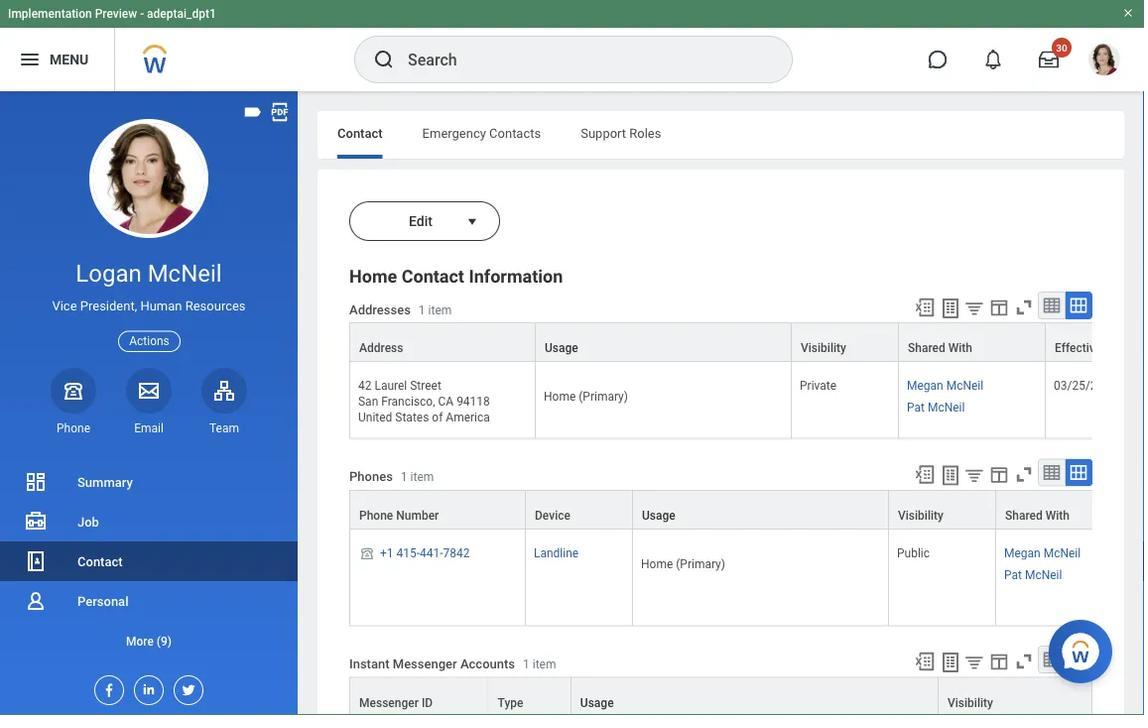 Task type: locate. For each thing, give the bounding box(es) containing it.
0 vertical spatial fullscreen image
[[1014, 297, 1035, 319]]

resources
[[185, 299, 246, 314]]

phones
[[349, 469, 393, 484]]

1 horizontal spatial phone
[[359, 509, 393, 523]]

0 horizontal spatial contact
[[77, 554, 123, 569]]

email logan mcneil element
[[126, 421, 172, 437]]

3 row from the top
[[349, 490, 1144, 531]]

usage for 'usage' 'popup button' to the middle
[[642, 509, 676, 523]]

megan mcneil link down shared with column header
[[907, 375, 984, 393]]

mail image
[[137, 379, 161, 403]]

1 vertical spatial phone
[[359, 509, 393, 523]]

2 row from the top
[[349, 362, 1144, 439]]

1
[[419, 303, 425, 317], [401, 470, 408, 484], [523, 658, 530, 672]]

0 vertical spatial megan mcneil
[[907, 379, 984, 393]]

items selected list down table icon
[[1005, 542, 1113, 583]]

click to view/edit grid preferences image
[[989, 297, 1011, 319], [989, 464, 1011, 486]]

item inside phones 1 item
[[411, 470, 434, 484]]

america
[[446, 411, 490, 425]]

shared inside column header
[[908, 342, 946, 355]]

0 vertical spatial (primary)
[[579, 390, 628, 404]]

0 horizontal spatial with
[[949, 342, 973, 355]]

table image
[[1042, 463, 1062, 483]]

2 vertical spatial home
[[641, 557, 673, 571]]

logan
[[76, 260, 142, 288]]

summary
[[77, 475, 133, 490]]

pat mcneil
[[907, 401, 965, 415], [1005, 568, 1063, 582]]

1 horizontal spatial (primary)
[[676, 557, 726, 571]]

1 horizontal spatial megan mcneil
[[1005, 546, 1081, 560]]

visibility column header up private element
[[792, 323, 899, 363]]

tag image
[[242, 101, 264, 123]]

items selected list
[[907, 375, 1016, 416], [1005, 542, 1113, 583]]

5 row from the top
[[349, 677, 1093, 716]]

home (primary)
[[544, 390, 628, 404], [641, 557, 726, 571]]

0 horizontal spatial megan
[[907, 379, 944, 393]]

vice president, human resources
[[52, 299, 246, 314]]

phone inside navigation pane region
[[57, 422, 90, 436]]

0 vertical spatial contact
[[338, 126, 383, 140]]

phone image up phone logan mcneil element
[[60, 379, 87, 403]]

1 vertical spatial expand table image
[[1069, 463, 1089, 483]]

usage right device column header
[[642, 509, 676, 523]]

1 vertical spatial phone image
[[358, 545, 376, 561]]

export to excel image for addresses
[[914, 297, 936, 319]]

row containing messenger id
[[349, 677, 1093, 716]]

0 horizontal spatial pat mcneil link
[[907, 397, 965, 415]]

2 horizontal spatial 1
[[523, 658, 530, 672]]

1 vertical spatial shared with button
[[997, 491, 1143, 529]]

item up type popup button
[[533, 658, 556, 672]]

0 vertical spatial click to view/edit grid preferences image
[[989, 297, 1011, 319]]

export to excel image left select to filter grid data image
[[914, 297, 936, 319]]

public element
[[897, 542, 930, 560]]

visibility button
[[792, 324, 898, 361], [889, 491, 996, 529], [939, 678, 1092, 716]]

implementation
[[8, 7, 92, 21]]

job image
[[24, 510, 48, 534]]

1 horizontal spatial phone image
[[358, 545, 376, 561]]

export to excel image up public "element"
[[914, 464, 936, 486]]

usage right type popup button
[[581, 696, 614, 710]]

0 vertical spatial home (primary)
[[544, 390, 628, 404]]

1 horizontal spatial home
[[544, 390, 576, 404]]

0 horizontal spatial megan mcneil
[[907, 379, 984, 393]]

inbox large image
[[1039, 50, 1059, 69]]

0 vertical spatial export to excel image
[[914, 297, 936, 319]]

shared with button down select to filter grid data image
[[899, 324, 1045, 361]]

1 inside phones 1 item
[[401, 470, 408, 484]]

effective
[[1055, 342, 1102, 355]]

search image
[[372, 48, 396, 71]]

0 vertical spatial expand table image
[[1069, 296, 1089, 316]]

1 export to excel image from the top
[[914, 297, 936, 319]]

table image for accounts
[[1042, 650, 1062, 670]]

megan mcneil for the topmost items selected list's pat mcneil link
[[907, 379, 984, 393]]

1 up type popup button
[[523, 658, 530, 672]]

2 vertical spatial expand table image
[[1069, 650, 1089, 670]]

1 vertical spatial table image
[[1042, 650, 1062, 670]]

visibility button up private element
[[792, 324, 898, 361]]

1 vertical spatial pat
[[1005, 568, 1022, 582]]

click to view/edit grid preferences image right select to filter grid data image
[[989, 297, 1011, 319]]

0 horizontal spatial shared
[[908, 342, 946, 355]]

megan mcneil
[[907, 379, 984, 393], [1005, 546, 1081, 560]]

1 horizontal spatial 1
[[419, 303, 425, 317]]

fullscreen image
[[1014, 651, 1035, 673]]

1 vertical spatial megan
[[1005, 546, 1041, 560]]

states
[[395, 411, 429, 425]]

1 vertical spatial usage
[[642, 509, 676, 523]]

mcneil for top megan mcneil link
[[947, 379, 984, 393]]

fullscreen image right select to filter grid data image
[[1014, 297, 1035, 319]]

0 horizontal spatial usage
[[545, 342, 579, 355]]

1 vertical spatial click to view/edit grid preferences image
[[989, 464, 1011, 486]]

phone up summary
[[57, 422, 90, 436]]

megan
[[907, 379, 944, 393], [1005, 546, 1041, 560]]

messenger left id
[[359, 696, 419, 710]]

emergency contacts
[[423, 126, 541, 140]]

0 vertical spatial 1
[[419, 303, 425, 317]]

edit button
[[349, 202, 461, 241]]

device column header
[[526, 490, 633, 531]]

0 vertical spatial shared with
[[908, 342, 973, 355]]

phone image left the +1 in the bottom left of the page
[[358, 545, 376, 561]]

0 vertical spatial home
[[349, 267, 397, 287]]

shared with button down table icon
[[997, 491, 1143, 529]]

phone button
[[51, 368, 96, 437]]

phone for phone number
[[359, 509, 393, 523]]

1 horizontal spatial shared with
[[1006, 509, 1070, 523]]

30
[[1057, 42, 1068, 54]]

contact up 'personal' at the left bottom of page
[[77, 554, 123, 569]]

pat down shared with column header
[[907, 401, 925, 415]]

megan mcneil for pat mcneil link related to bottom items selected list
[[1005, 546, 1081, 560]]

select to filter grid data image for item
[[964, 465, 986, 486]]

usage down information
[[545, 342, 579, 355]]

0 vertical spatial visibility button
[[792, 324, 898, 361]]

tab list
[[318, 111, 1125, 159]]

1 vertical spatial fullscreen image
[[1014, 464, 1035, 486]]

home
[[349, 267, 397, 287], [544, 390, 576, 404], [641, 557, 673, 571]]

1 vertical spatial contact
[[402, 267, 465, 287]]

fullscreen image left table icon
[[1014, 464, 1035, 486]]

view team image
[[212, 379, 236, 403]]

1 inside 'addresses 1 item'
[[419, 303, 425, 317]]

1 horizontal spatial pat mcneil link
[[1005, 564, 1063, 582]]

shared with button inside column header
[[899, 324, 1045, 361]]

phone number column header
[[349, 490, 526, 531]]

1 vertical spatial messenger
[[359, 696, 419, 710]]

item inside 'addresses 1 item'
[[428, 303, 452, 317]]

0 horizontal spatial 1
[[401, 470, 408, 484]]

1 vertical spatial 1
[[401, 470, 408, 484]]

shared with inside shared with column header
[[908, 342, 973, 355]]

expand table image right table icon
[[1069, 463, 1089, 483]]

table image up effective
[[1042, 296, 1062, 316]]

select to filter grid data image left table icon
[[964, 465, 986, 486]]

contact down search icon
[[338, 126, 383, 140]]

2 horizontal spatial home
[[641, 557, 673, 571]]

0 vertical spatial visibility
[[801, 342, 847, 355]]

contact inside 'contact' link
[[77, 554, 123, 569]]

item up phone number popup button
[[411, 470, 434, 484]]

1 vertical spatial export to worksheets image
[[939, 464, 963, 488]]

preview
[[95, 7, 137, 21]]

2 horizontal spatial contact
[[402, 267, 465, 287]]

2 vertical spatial visibility
[[948, 696, 994, 710]]

2 horizontal spatial usage
[[642, 509, 676, 523]]

0 horizontal spatial visibility
[[801, 342, 847, 355]]

phone for phone
[[57, 422, 90, 436]]

usage button
[[536, 324, 791, 361], [633, 491, 888, 529], [572, 678, 938, 716]]

-
[[140, 7, 144, 21]]

mcneil for right megan mcneil link
[[1044, 546, 1081, 560]]

view printable version (pdf) image
[[269, 101, 291, 123]]

pat for right megan mcneil link
[[1005, 568, 1022, 582]]

instant
[[349, 657, 390, 672]]

toolbar for phones
[[905, 459, 1093, 490]]

expand table image for phones
[[1069, 463, 1089, 483]]

2 vertical spatial contact
[[77, 554, 123, 569]]

close environment banner image
[[1123, 7, 1135, 19]]

row
[[349, 323, 1144, 363], [349, 362, 1144, 439], [349, 490, 1144, 531], [349, 530, 1144, 627], [349, 677, 1093, 716]]

0 vertical spatial table image
[[1042, 296, 1062, 316]]

phone
[[57, 422, 90, 436], [359, 509, 393, 523]]

megan mcneil link down table icon
[[1005, 542, 1081, 560]]

0 horizontal spatial megan mcneil link
[[907, 375, 984, 393]]

phones 1 item
[[349, 469, 434, 484]]

type button
[[489, 678, 571, 716]]

0 horizontal spatial phone image
[[60, 379, 87, 403]]

phone up the +1 in the bottom left of the page
[[359, 509, 393, 523]]

visibility
[[801, 342, 847, 355], [898, 509, 944, 523], [948, 696, 994, 710]]

export to excel image for phones
[[914, 464, 936, 486]]

1 up address "popup button"
[[419, 303, 425, 317]]

1 row from the top
[[349, 323, 1144, 363]]

item up address "popup button"
[[428, 303, 452, 317]]

visibility button up public "element"
[[889, 491, 996, 529]]

select to filter grid data image
[[964, 465, 986, 486], [964, 652, 986, 673]]

1 vertical spatial visibility column header
[[889, 490, 997, 531]]

shared for the bottom shared with popup button
[[1006, 509, 1043, 523]]

usage
[[545, 342, 579, 355], [642, 509, 676, 523], [581, 696, 614, 710]]

messenger
[[393, 657, 457, 672], [359, 696, 419, 710]]

1 horizontal spatial pat
[[1005, 568, 1022, 582]]

click to view/edit grid preferences image for addresses
[[989, 297, 1011, 319]]

+1
[[380, 546, 394, 560]]

justify image
[[18, 48, 42, 71]]

0 vertical spatial phone
[[57, 422, 90, 436]]

more
[[126, 635, 154, 649]]

pat mcneil link
[[907, 397, 965, 415], [1005, 564, 1063, 582]]

0 vertical spatial shared
[[908, 342, 946, 355]]

menu banner
[[0, 0, 1145, 91]]

export to worksheets image
[[939, 297, 963, 321], [939, 464, 963, 488], [939, 651, 963, 675]]

0 vertical spatial usage button
[[536, 324, 791, 361]]

select to filter grid data image
[[964, 298, 986, 319]]

shared with
[[908, 342, 973, 355], [1006, 509, 1070, 523]]

visibility up public "element"
[[898, 509, 944, 523]]

1 click to view/edit grid preferences image from the top
[[989, 297, 1011, 319]]

0 horizontal spatial shared with
[[908, 342, 973, 355]]

1 for phones
[[401, 470, 408, 484]]

pat mcneil link for the topmost items selected list
[[907, 397, 965, 415]]

expand table image
[[1069, 296, 1089, 316], [1069, 463, 1089, 483], [1069, 650, 1089, 670]]

pat for top megan mcneil link
[[907, 401, 925, 415]]

1 vertical spatial item
[[411, 470, 434, 484]]

1 right phones
[[401, 470, 408, 484]]

pat mcneil up fullscreen image
[[1005, 568, 1063, 582]]

shared with down table icon
[[1006, 509, 1070, 523]]

shared with down select to filter grid data image
[[908, 342, 973, 355]]

street
[[410, 379, 442, 393]]

team logan mcneil element
[[202, 421, 247, 437]]

1 vertical spatial toolbar
[[905, 459, 1093, 490]]

2 vertical spatial toolbar
[[905, 646, 1093, 677]]

1 vertical spatial shared with
[[1006, 509, 1070, 523]]

table image right fullscreen image
[[1042, 650, 1062, 670]]

export to worksheets image for instant messenger accounts
[[939, 651, 963, 675]]

+1 415-441-7842 link
[[380, 542, 470, 560]]

441-
[[420, 546, 443, 560]]

messenger id button
[[350, 678, 488, 716]]

items selected list down shared with column header
[[907, 375, 1016, 416]]

navigation pane region
[[0, 91, 298, 716]]

0 vertical spatial visibility column header
[[792, 323, 899, 363]]

item inside instant messenger accounts 1 item
[[533, 658, 556, 672]]

1 vertical spatial select to filter grid data image
[[964, 652, 986, 673]]

megan for right megan mcneil link
[[1005, 546, 1041, 560]]

toolbar
[[905, 292, 1093, 323], [905, 459, 1093, 490], [905, 646, 1093, 677]]

address
[[359, 342, 404, 355]]

2 export to excel image from the top
[[914, 464, 936, 486]]

0 horizontal spatial home (primary) element
[[544, 386, 628, 404]]

2 fullscreen image from the top
[[1014, 464, 1035, 486]]

visibility column header up public "element"
[[889, 490, 997, 531]]

phone inside column header
[[359, 509, 393, 523]]

shared
[[908, 342, 946, 355], [1006, 509, 1043, 523]]

with down table icon
[[1046, 509, 1070, 523]]

export to excel image
[[914, 297, 936, 319], [914, 464, 936, 486]]

expand table image for instant messenger accounts
[[1069, 650, 1089, 670]]

addresses
[[349, 302, 411, 317]]

visibility column header
[[792, 323, 899, 363], [889, 490, 997, 531]]

1 vertical spatial megan mcneil link
[[1005, 542, 1081, 560]]

messenger up messenger id 'popup button'
[[393, 657, 457, 672]]

0 vertical spatial toolbar
[[905, 292, 1093, 323]]

visibility down click to view/edit grid preferences icon
[[948, 696, 994, 710]]

click to view/edit grid preferences image
[[989, 651, 1011, 673]]

united
[[358, 411, 392, 425]]

expand table image right fullscreen image
[[1069, 650, 1089, 670]]

tab list containing contact
[[318, 111, 1125, 159]]

table image
[[1042, 296, 1062, 316], [1042, 650, 1062, 670]]

0 vertical spatial phone image
[[60, 379, 87, 403]]

0 vertical spatial pat
[[907, 401, 925, 415]]

(primary)
[[579, 390, 628, 404], [676, 557, 726, 571]]

visibility button down fullscreen image
[[939, 678, 1092, 716]]

visibility up private element
[[801, 342, 847, 355]]

4 row from the top
[[349, 530, 1144, 627]]

1 horizontal spatial shared
[[1006, 509, 1043, 523]]

1 horizontal spatial megan mcneil link
[[1005, 542, 1081, 560]]

email
[[134, 422, 164, 436]]

1 vertical spatial visibility button
[[889, 491, 996, 529]]

1 fullscreen image from the top
[[1014, 297, 1035, 319]]

emergency
[[423, 126, 486, 140]]

2 vertical spatial export to worksheets image
[[939, 651, 963, 675]]

team link
[[202, 368, 247, 437]]

0 horizontal spatial (primary)
[[579, 390, 628, 404]]

1 vertical spatial pat mcneil
[[1005, 568, 1063, 582]]

1 vertical spatial visibility
[[898, 509, 944, 523]]

0 vertical spatial usage
[[545, 342, 579, 355]]

item
[[428, 303, 452, 317], [411, 470, 434, 484], [533, 658, 556, 672]]

with
[[949, 342, 973, 355], [1046, 509, 1070, 523]]

home (primary) element
[[544, 386, 628, 404], [641, 553, 726, 571]]

private element
[[800, 375, 837, 393]]

san
[[358, 395, 378, 409]]

1 vertical spatial export to excel image
[[914, 464, 936, 486]]

contact up 'addresses 1 item'
[[402, 267, 465, 287]]

pat mcneil down shared with column header
[[907, 401, 965, 415]]

pat
[[907, 401, 925, 415], [1005, 568, 1022, 582]]

0 vertical spatial megan mcneil link
[[907, 375, 984, 393]]

2 click to view/edit grid preferences image from the top
[[989, 464, 1011, 486]]

1 vertical spatial megan mcneil
[[1005, 546, 1081, 560]]

menu
[[50, 51, 89, 68]]

1 vertical spatial (primary)
[[676, 557, 726, 571]]

item for addresses
[[428, 303, 452, 317]]

president,
[[80, 299, 137, 314]]

2 vertical spatial item
[[533, 658, 556, 672]]

contact link
[[0, 542, 298, 582]]

0 horizontal spatial pat mcneil
[[907, 401, 965, 415]]

megan mcneil link
[[907, 375, 984, 393], [1005, 542, 1081, 560]]

phone image
[[60, 379, 87, 403], [358, 545, 376, 561]]

click to view/edit grid preferences image left table icon
[[989, 464, 1011, 486]]

0 vertical spatial export to worksheets image
[[939, 297, 963, 321]]

1 horizontal spatial contact
[[338, 126, 383, 140]]

job link
[[0, 502, 298, 542]]

expand table image up effective date popup button
[[1069, 296, 1089, 316]]

1 horizontal spatial with
[[1046, 509, 1070, 523]]

megan mcneil down shared with column header
[[907, 379, 984, 393]]

megan for top megan mcneil link
[[907, 379, 944, 393]]

Search Workday  search field
[[408, 38, 751, 81]]

list
[[0, 463, 298, 661]]

pat up fullscreen image
[[1005, 568, 1022, 582]]

pat mcneil link up fullscreen image
[[1005, 564, 1063, 582]]

ca
[[438, 395, 454, 409]]

messenger id
[[359, 696, 433, 710]]

1 vertical spatial home
[[544, 390, 576, 404]]

megan mcneil down table icon
[[1005, 546, 1081, 560]]

with down select to filter grid data image
[[949, 342, 973, 355]]

phone image inside row
[[358, 545, 376, 561]]

0 vertical spatial with
[[949, 342, 973, 355]]

0 vertical spatial shared with button
[[899, 324, 1045, 361]]

select to filter grid data image left click to view/edit grid preferences icon
[[964, 652, 986, 673]]

fullscreen image
[[1014, 297, 1035, 319], [1014, 464, 1035, 486]]

click to view/edit grid preferences image for phones
[[989, 464, 1011, 486]]

pat mcneil link down shared with column header
[[907, 397, 965, 415]]



Task type: describe. For each thing, give the bounding box(es) containing it.
shared with for shared with popup button inside the column header
[[908, 342, 973, 355]]

number
[[396, 509, 439, 523]]

summary image
[[24, 471, 48, 494]]

7842
[[443, 546, 470, 560]]

row containing address
[[349, 323, 1144, 363]]

expand table image for addresses
[[1069, 296, 1089, 316]]

2 vertical spatial usage button
[[572, 678, 938, 716]]

mcneil for pat mcneil link related to bottom items selected list
[[1025, 568, 1063, 582]]

actions button
[[118, 331, 180, 352]]

pat mcneil link for bottom items selected list
[[1005, 564, 1063, 582]]

export to worksheets image for addresses
[[939, 297, 963, 321]]

email button
[[126, 368, 172, 437]]

edit
[[409, 213, 433, 229]]

42 laurel street san francisco, ca 94118 united states of america
[[358, 379, 490, 425]]

mcneil inside navigation pane region
[[148, 260, 222, 288]]

row containing +1 415-441-7842
[[349, 530, 1144, 627]]

caret down image
[[461, 214, 484, 230]]

public
[[897, 546, 930, 560]]

private
[[800, 379, 837, 393]]

0 vertical spatial messenger
[[393, 657, 457, 672]]

30 button
[[1027, 38, 1072, 81]]

94118
[[457, 395, 490, 409]]

0 vertical spatial items selected list
[[907, 375, 1016, 416]]

1 for addresses
[[419, 303, 425, 317]]

table image for item
[[1042, 296, 1062, 316]]

usage for top 'usage' 'popup button'
[[545, 342, 579, 355]]

personal link
[[0, 582, 298, 621]]

support roles
[[581, 126, 662, 140]]

select to filter grid data image for accounts
[[964, 652, 986, 673]]

phone logan mcneil element
[[51, 421, 96, 437]]

personal
[[77, 594, 129, 609]]

effective date
[[1055, 342, 1130, 355]]

addresses 1 item
[[349, 302, 452, 317]]

more (9)
[[126, 635, 172, 649]]

0 vertical spatial home (primary) element
[[544, 386, 628, 404]]

shared for shared with popup button inside the column header
[[908, 342, 946, 355]]

information
[[469, 267, 563, 287]]

+1 415-441-7842
[[380, 546, 470, 560]]

device
[[535, 509, 571, 523]]

415-
[[397, 546, 420, 560]]

1 vertical spatial items selected list
[[1005, 542, 1113, 583]]

effective date button
[[1046, 324, 1143, 361]]

42
[[358, 379, 372, 393]]

logan mcneil
[[76, 260, 222, 288]]

vice
[[52, 299, 77, 314]]

menu button
[[0, 28, 114, 91]]

francisco,
[[381, 395, 435, 409]]

of
[[432, 411, 443, 425]]

toolbar for instant messenger accounts
[[905, 646, 1093, 677]]

more (9) button
[[0, 630, 298, 654]]

job
[[77, 515, 99, 530]]

0 horizontal spatial home (primary)
[[544, 390, 628, 404]]

pat mcneil for the topmost items selected list's pat mcneil link
[[907, 401, 965, 415]]

fullscreen image for addresses
[[1014, 297, 1035, 319]]

list containing summary
[[0, 463, 298, 661]]

linkedin image
[[135, 677, 157, 698]]

export to worksheets image for phones
[[939, 464, 963, 488]]

notifications large image
[[984, 50, 1004, 69]]

export to excel image
[[914, 651, 936, 673]]

contact image
[[24, 550, 48, 574]]

adeptai_dpt1
[[147, 7, 216, 21]]

phone number button
[[350, 491, 525, 529]]

laurel
[[375, 379, 407, 393]]

pat mcneil for pat mcneil link related to bottom items selected list
[[1005, 568, 1063, 582]]

1 inside instant messenger accounts 1 item
[[523, 658, 530, 672]]

mcneil for the topmost items selected list's pat mcneil link
[[928, 401, 965, 415]]

more (9) button
[[0, 621, 298, 661]]

item for phones
[[411, 470, 434, 484]]

2 vertical spatial visibility button
[[939, 678, 1092, 716]]

shared with for the bottom shared with popup button
[[1006, 509, 1070, 523]]

phone image inside popup button
[[60, 379, 87, 403]]

actions
[[129, 335, 170, 349]]

facebook image
[[95, 677, 117, 699]]

address button
[[350, 324, 535, 361]]

messenger inside 'popup button'
[[359, 696, 419, 710]]

support
[[581, 126, 626, 140]]

1 vertical spatial home (primary)
[[641, 557, 726, 571]]

with inside column header
[[949, 342, 973, 355]]

phone number
[[359, 509, 439, 523]]

device button
[[526, 491, 632, 529]]

toolbar for addresses
[[905, 292, 1093, 323]]

03/25/2008
[[1054, 379, 1118, 393]]

landline link
[[534, 542, 579, 560]]

team
[[209, 422, 239, 436]]

1 horizontal spatial home (primary) element
[[641, 553, 726, 571]]

accounts
[[461, 657, 515, 672]]

human
[[140, 299, 182, 314]]

summary link
[[0, 463, 298, 502]]

(9)
[[157, 635, 172, 649]]

roles
[[630, 126, 662, 140]]

date
[[1105, 342, 1130, 355]]

profile logan mcneil image
[[1089, 44, 1121, 79]]

address column header
[[349, 323, 536, 363]]

fullscreen image for phones
[[1014, 464, 1035, 486]]

1 vertical spatial with
[[1046, 509, 1070, 523]]

row containing phone number
[[349, 490, 1144, 531]]

contact inside tab list
[[338, 126, 383, 140]]

id
[[422, 696, 433, 710]]

contacts
[[489, 126, 541, 140]]

usage for the bottommost 'usage' 'popup button'
[[581, 696, 614, 710]]

type
[[498, 696, 524, 710]]

landline
[[534, 546, 579, 560]]

implementation preview -   adeptai_dpt1
[[8, 7, 216, 21]]

twitter image
[[175, 677, 197, 699]]

home contact information
[[349, 267, 563, 287]]

instant messenger accounts 1 item
[[349, 657, 556, 672]]

1 vertical spatial usage button
[[633, 491, 888, 529]]

1 horizontal spatial visibility
[[898, 509, 944, 523]]

row containing 42 laurel street
[[349, 362, 1144, 439]]

personal image
[[24, 590, 48, 614]]

shared with column header
[[899, 323, 1046, 363]]



Task type: vqa. For each thing, say whether or not it's contained in the screenshot.
the Home Contact Information at the top left
yes



